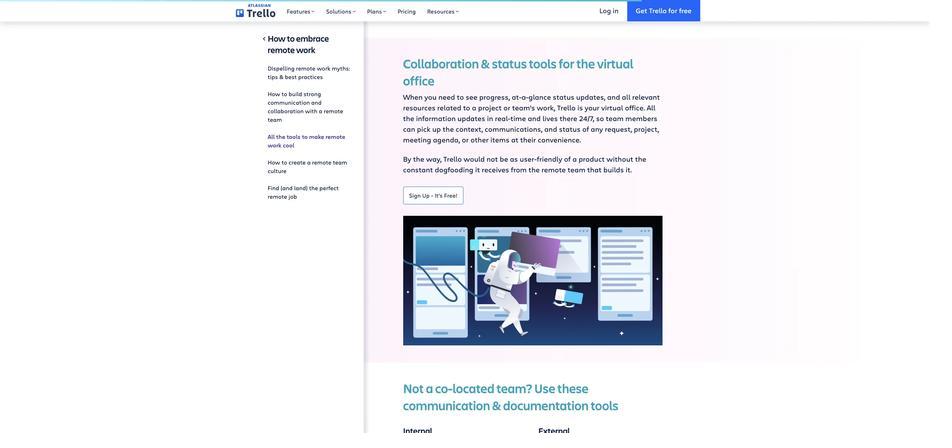 Task type: vqa. For each thing, say whether or not it's contained in the screenshot.
the published
no



Task type: describe. For each thing, give the bounding box(es) containing it.
0 vertical spatial trello
[[649, 6, 667, 15]]

work,
[[537, 103, 556, 113]]

updates,
[[577, 93, 606, 102]]

1 vertical spatial virtual
[[602, 103, 624, 113]]

solutions
[[326, 7, 352, 15]]

log
[[600, 6, 611, 15]]

at
[[512, 135, 519, 145]]

it's
[[435, 192, 443, 199]]

0 vertical spatial or
[[504, 103, 511, 113]]

team inside how to create a remote team culture
[[333, 159, 347, 166]]

by
[[403, 155, 412, 164]]

is
[[578, 103, 583, 113]]

& inside collaboration & status tools for the virtual office when you need to see progress, at-a-glance status updates, and all relevant resources related to a project or team's work, trello is your virtual office. all the information updates in real-time and lives there 24/7, so team members can pick up the context, communications, and status of any request, project, meeting agenda, or other items at their convenience.
[[481, 55, 490, 72]]

up
[[433, 125, 441, 134]]

from
[[511, 165, 527, 175]]

not
[[487, 155, 498, 164]]

located
[[453, 380, 495, 397]]

by the way, trello would not be as user-friendly of a product without the constant dogfooding it receives from the remote team that builds it.
[[403, 155, 647, 175]]

you
[[425, 93, 437, 102]]

project,
[[634, 125, 659, 134]]

all inside all the tools to make remote work cool
[[268, 133, 275, 141]]

with
[[305, 107, 318, 115]]

find (and land) the perfect remote job link
[[268, 181, 352, 204]]

work inside all the tools to make remote work cool
[[268, 142, 282, 149]]

how to create a remote team culture link
[[268, 155, 352, 178]]

team inside collaboration & status tools for the virtual office when you need to see progress, at-a-glance status updates, and all relevant resources related to a project or team's work, trello is your virtual office. all the information updates in real-time and lives there 24/7, so team members can pick up the context, communications, and status of any request, project, meeting agenda, or other items at their convenience.
[[606, 114, 624, 124]]

friendly
[[537, 155, 563, 164]]

the up agenda,
[[443, 125, 454, 134]]

the up "updates,"
[[577, 55, 595, 72]]

it
[[476, 165, 480, 175]]

up
[[423, 192, 430, 199]]

communications,
[[485, 125, 543, 134]]

plans button
[[362, 0, 392, 21]]

communication inside not a co-located team? use these communication & documentation tools
[[403, 397, 490, 414]]

communication inside how to build strong communication and collaboration with a remote team
[[268, 99, 310, 106]]

zoom logo image
[[629, 13, 663, 20]]

pricing
[[398, 7, 416, 15]]

sign
[[409, 192, 421, 199]]

1 vertical spatial status
[[553, 93, 575, 102]]

there
[[560, 114, 578, 124]]

how to build strong communication and collaboration with a remote team link
[[268, 87, 352, 127]]

the inside find (and land) the perfect remote job
[[309, 184, 318, 192]]

how for how to create a remote team culture
[[268, 159, 280, 166]]

solutions button
[[321, 0, 362, 21]]

context,
[[456, 125, 483, 134]]

to up updates
[[463, 103, 471, 113]]

for inside collaboration & status tools for the virtual office when you need to see progress, at-a-glance status updates, and all relevant resources related to a project or team's work, trello is your virtual office. all the information updates in real-time and lives there 24/7, so team members can pick up the context, communications, and status of any request, project, meeting agenda, or other items at their convenience.
[[559, 55, 575, 72]]

atlassian trello image
[[236, 4, 276, 17]]

a inside by the way, trello would not be as user-friendly of a product without the constant dogfooding it receives from the remote team that builds it.
[[573, 155, 577, 164]]

can
[[403, 125, 415, 134]]

work inside how to embrace remote work
[[296, 44, 316, 56]]

without
[[607, 155, 634, 164]]

and inside how to build strong communication and collaboration with a remote team
[[311, 99, 322, 106]]

trello inside by the way, trello would not be as user-friendly of a product without the constant dogfooding it receives from the remote team that builds it.
[[444, 155, 462, 164]]

remote inside how to embrace remote work
[[268, 44, 295, 56]]

get trello for free link
[[628, 0, 701, 21]]

all the tools to make remote work cool
[[268, 133, 346, 149]]

for inside get trello for free link
[[669, 6, 678, 15]]

all inside collaboration & status tools for the virtual office when you need to see progress, at-a-glance status updates, and all relevant resources related to a project or team's work, trello is your virtual office. all the information updates in real-time and lives there 24/7, so team members can pick up the context, communications, and status of any request, project, meeting agenda, or other items at their convenience.
[[647, 103, 656, 113]]

the up constant
[[413, 155, 425, 164]]

culture
[[268, 167, 287, 175]]

at-
[[512, 93, 522, 102]]

0 vertical spatial status
[[492, 55, 527, 72]]

get
[[636, 6, 648, 15]]

tools inside collaboration & status tools for the virtual office when you need to see progress, at-a-glance status updates, and all relevant resources related to a project or team's work, trello is your virtual office. all the information updates in real-time and lives there 24/7, so team members can pick up the context, communications, and status of any request, project, meeting agenda, or other items at their convenience.
[[529, 55, 557, 72]]

resources button
[[422, 0, 465, 21]]

land)
[[294, 184, 308, 192]]

user-
[[520, 155, 537, 164]]

24/7,
[[580, 114, 595, 124]]

relevant
[[633, 93, 660, 102]]

create
[[289, 159, 306, 166]]

as
[[510, 155, 518, 164]]

features
[[287, 7, 311, 15]]

constant
[[403, 165, 433, 175]]

strong
[[304, 90, 321, 98]]

to inside how to create a remote team culture
[[282, 159, 287, 166]]

remote inside dispelling remote work myths: tips & best practices
[[296, 65, 316, 72]]

co-
[[436, 380, 453, 397]]

how to embrace remote work link
[[268, 33, 352, 58]]

collaboration
[[403, 55, 479, 72]]

the down "user-"
[[529, 165, 540, 175]]

work inside dispelling remote work myths: tips & best practices
[[317, 65, 331, 72]]

& inside dispelling remote work myths: tips & best practices
[[280, 73, 284, 81]]

0 vertical spatial virtual
[[598, 55, 634, 72]]

your
[[585, 103, 600, 113]]

be
[[500, 155, 509, 164]]

use
[[535, 380, 556, 397]]

build
[[289, 90, 302, 98]]

project
[[478, 103, 502, 113]]

resources
[[403, 103, 436, 113]]

get trello for free
[[636, 6, 692, 15]]

pick
[[417, 125, 431, 134]]

request,
[[605, 125, 633, 134]]

team inside by the way, trello would not be as user-friendly of a product without the constant dogfooding it receives from the remote team that builds it.
[[568, 165, 586, 175]]

tools inside not a co-located team? use these communication & documentation tools
[[591, 397, 619, 414]]

& inside not a co-located team? use these communication & documentation tools
[[493, 397, 501, 414]]

cool
[[283, 142, 295, 149]]

(and
[[281, 184, 293, 192]]

dogfooding
[[435, 165, 474, 175]]

team?
[[497, 380, 533, 397]]

a inside not a co-located team? use these communication & documentation tools
[[426, 380, 433, 397]]

of inside collaboration & status tools for the virtual office when you need to see progress, at-a-glance status updates, and all relevant resources related to a project or team's work, trello is your virtual office. all the information updates in real-time and lives there 24/7, so team members can pick up the context, communications, and status of any request, project, meeting agenda, or other items at their convenience.
[[583, 125, 589, 134]]

real-
[[495, 114, 511, 124]]

other
[[471, 135, 489, 145]]

members
[[626, 114, 658, 124]]

time
[[511, 114, 526, 124]]

-
[[431, 192, 434, 199]]

1 vertical spatial or
[[462, 135, 469, 145]]



Task type: locate. For each thing, give the bounding box(es) containing it.
a inside collaboration & status tools for the virtual office when you need to see progress, at-a-glance status updates, and all relevant resources related to a project or team's work, trello is your virtual office. all the information updates in real-time and lives there 24/7, so team members can pick up the context, communications, and status of any request, project, meeting agenda, or other items at their convenience.
[[472, 103, 477, 113]]

and down team's
[[528, 114, 541, 124]]

2 vertical spatial how
[[268, 159, 280, 166]]

remote inside by the way, trello would not be as user-friendly of a product without the constant dogfooding it receives from the remote team that builds it.
[[542, 165, 566, 175]]

and down lives
[[545, 125, 558, 134]]

page progress progress bar
[[0, 0, 642, 1]]

collaboration & status tools for the virtual office when you need to see progress, at-a-glance status updates, and all relevant resources related to a project or team's work, trello is your virtual office. all the information updates in real-time and lives there 24/7, so team members can pick up the context, communications, and status of any request, project, meeting agenda, or other items at their convenience.
[[403, 55, 660, 145]]

all down relevant
[[647, 103, 656, 113]]

to inside how to build strong communication and collaboration with a remote team
[[282, 90, 287, 98]]

any
[[591, 125, 604, 134]]

2 how from the top
[[268, 90, 280, 98]]

0 vertical spatial for
[[669, 6, 678, 15]]

how up dispelling
[[268, 33, 286, 44]]

make
[[309, 133, 324, 141]]

virtual up 'so'
[[602, 103, 624, 113]]

a left co-
[[426, 380, 433, 397]]

sign up - it's free!
[[409, 192, 458, 199]]

1 vertical spatial work
[[317, 65, 331, 72]]

a inside how to create a remote team culture
[[307, 159, 311, 166]]

work left cool
[[268, 142, 282, 149]]

all
[[622, 93, 631, 102]]

for
[[669, 6, 678, 15], [559, 55, 575, 72]]

in right the log
[[613, 6, 619, 15]]

1 horizontal spatial work
[[296, 44, 316, 56]]

and down strong in the top left of the page
[[311, 99, 322, 106]]

remote down find
[[268, 193, 287, 200]]

builds
[[604, 165, 624, 175]]

of inside by the way, trello would not be as user-friendly of a product without the constant dogfooding it receives from the remote team that builds it.
[[564, 155, 571, 164]]

how for how to embrace remote work
[[268, 33, 286, 44]]

how to embrace remote work
[[268, 33, 329, 56]]

1 horizontal spatial tools
[[529, 55, 557, 72]]

find (and land) the perfect remote job
[[268, 184, 339, 200]]

0 vertical spatial how
[[268, 33, 286, 44]]

all down collaboration
[[268, 133, 275, 141]]

team inside how to build strong communication and collaboration with a remote team
[[268, 116, 282, 123]]

a left product at top
[[573, 155, 577, 164]]

work
[[296, 44, 316, 56], [317, 65, 331, 72], [268, 142, 282, 149]]

1 how from the top
[[268, 33, 286, 44]]

2 horizontal spatial trello
[[649, 6, 667, 15]]

or up real- on the top
[[504, 103, 511, 113]]

0 vertical spatial &
[[481, 55, 490, 72]]

to left see
[[457, 93, 464, 102]]

0 horizontal spatial communication
[[268, 99, 310, 106]]

2 horizontal spatial work
[[317, 65, 331, 72]]

dispelling
[[268, 65, 295, 72]]

remote inside all the tools to make remote work cool
[[326, 133, 346, 141]]

remote right make
[[326, 133, 346, 141]]

2 vertical spatial status
[[559, 125, 581, 134]]

not
[[403, 380, 424, 397]]

team
[[606, 114, 624, 124], [268, 116, 282, 123], [333, 159, 347, 166], [568, 165, 586, 175]]

status down there
[[559, 125, 581, 134]]

team up request,
[[606, 114, 624, 124]]

of right 'friendly'
[[564, 155, 571, 164]]

would
[[464, 155, 485, 164]]

virtual
[[598, 55, 634, 72], [602, 103, 624, 113]]

1 horizontal spatial &
[[481, 55, 490, 72]]

a right the create
[[307, 159, 311, 166]]

trello
[[649, 6, 667, 15], [558, 103, 576, 113], [444, 155, 462, 164]]

trello inside collaboration & status tools for the virtual office when you need to see progress, at-a-glance status updates, and all relevant resources related to a project or team's work, trello is your virtual office. all the information updates in real-time and lives there 24/7, so team members can pick up the context, communications, and status of any request, project, meeting agenda, or other items at their convenience.
[[558, 103, 576, 113]]

1 vertical spatial tools
[[287, 133, 301, 141]]

how for how to build strong communication and collaboration with a remote team
[[268, 90, 280, 98]]

0 vertical spatial communication
[[268, 99, 310, 106]]

see
[[466, 93, 478, 102]]

work up 'practices'
[[317, 65, 331, 72]]

remote down 'friendly'
[[542, 165, 566, 175]]

and
[[608, 93, 621, 102], [311, 99, 322, 106], [528, 114, 541, 124], [545, 125, 558, 134]]

information
[[416, 114, 456, 124]]

practices
[[299, 73, 323, 81]]

1 horizontal spatial trello
[[558, 103, 576, 113]]

job
[[289, 193, 297, 200]]

the up cool
[[276, 133, 286, 141]]

to left make
[[302, 133, 308, 141]]

2 vertical spatial tools
[[591, 397, 619, 414]]

all
[[647, 103, 656, 113], [268, 133, 275, 141]]

perfect
[[320, 184, 339, 192]]

plans
[[367, 7, 382, 15]]

1 vertical spatial in
[[487, 114, 494, 124]]

in down "project"
[[487, 114, 494, 124]]

1 vertical spatial trello
[[558, 103, 576, 113]]

work up dispelling remote work myths: tips & best practices
[[296, 44, 316, 56]]

lives
[[543, 114, 558, 124]]

remote up dispelling
[[268, 44, 295, 56]]

that
[[588, 165, 602, 175]]

1 vertical spatial communication
[[403, 397, 490, 414]]

meeting
[[403, 135, 431, 145]]

status up 'work,'
[[553, 93, 575, 102]]

team up perfect
[[333, 159, 347, 166]]

myths:
[[332, 65, 350, 72]]

1 vertical spatial &
[[280, 73, 284, 81]]

the up can
[[403, 114, 415, 124]]

in inside collaboration & status tools for the virtual office when you need to see progress, at-a-glance status updates, and all relevant resources related to a project or team's work, trello is your virtual office. all the information updates in real-time and lives there 24/7, so team members can pick up the context, communications, and status of any request, project, meeting agenda, or other items at their convenience.
[[487, 114, 494, 124]]

remote right with
[[324, 107, 343, 115]]

2 vertical spatial trello
[[444, 155, 462, 164]]

embrace
[[296, 33, 329, 44]]

2 horizontal spatial tools
[[591, 397, 619, 414]]

when
[[403, 93, 423, 102]]

updates
[[458, 114, 486, 124]]

0 horizontal spatial tools
[[287, 133, 301, 141]]

items
[[491, 135, 510, 145]]

virtual up all in the top right of the page
[[598, 55, 634, 72]]

to
[[287, 33, 295, 44], [282, 90, 287, 98], [457, 93, 464, 102], [463, 103, 471, 113], [302, 133, 308, 141], [282, 159, 287, 166]]

0 horizontal spatial &
[[280, 73, 284, 81]]

to up culture
[[282, 159, 287, 166]]

tips
[[268, 73, 278, 81]]

log in
[[600, 6, 619, 15]]

to inside how to embrace remote work
[[287, 33, 295, 44]]

resources
[[428, 7, 455, 15]]

1 vertical spatial for
[[559, 55, 575, 72]]

the inside all the tools to make remote work cool
[[276, 133, 286, 141]]

log in link
[[591, 0, 628, 21]]

the
[[577, 55, 595, 72], [403, 114, 415, 124], [443, 125, 454, 134], [276, 133, 286, 141], [413, 155, 425, 164], [636, 155, 647, 164], [529, 165, 540, 175], [309, 184, 318, 192]]

trello right get
[[649, 6, 667, 15]]

and left all in the top right of the page
[[608, 93, 621, 102]]

0 vertical spatial work
[[296, 44, 316, 56]]

how to create a remote team culture
[[268, 159, 347, 175]]

how inside how to create a remote team culture
[[268, 159, 280, 166]]

collaboration
[[268, 107, 304, 115]]

1 horizontal spatial communication
[[403, 397, 490, 414]]

team down collaboration
[[268, 116, 282, 123]]

documentation
[[504, 397, 589, 414]]

0 horizontal spatial of
[[564, 155, 571, 164]]

0 horizontal spatial or
[[462, 135, 469, 145]]

0 horizontal spatial trello
[[444, 155, 462, 164]]

need
[[439, 93, 455, 102]]

remote inside how to create a remote team culture
[[312, 159, 332, 166]]

remote down all the tools to make remote work cool link at left
[[312, 159, 332, 166]]

the right land)
[[309, 184, 318, 192]]

trello up dogfooding
[[444, 155, 462, 164]]

best
[[285, 73, 297, 81]]

progress,
[[480, 93, 510, 102]]

trello up there
[[558, 103, 576, 113]]

status
[[492, 55, 527, 72], [553, 93, 575, 102], [559, 125, 581, 134]]

tools
[[529, 55, 557, 72], [287, 133, 301, 141], [591, 397, 619, 414]]

to inside all the tools to make remote work cool
[[302, 133, 308, 141]]

team's
[[513, 103, 535, 113]]

or down context,
[[462, 135, 469, 145]]

a inside how to build strong communication and collaboration with a remote team
[[319, 107, 323, 115]]

not a co-located team? use these communication & documentation tools
[[403, 380, 619, 414]]

a down see
[[472, 103, 477, 113]]

team left "that"
[[568, 165, 586, 175]]

1 horizontal spatial of
[[583, 125, 589, 134]]

2 vertical spatial &
[[493, 397, 501, 414]]

how up culture
[[268, 159, 280, 166]]

remote inside how to build strong communication and collaboration with a remote team
[[324, 107, 343, 115]]

0 vertical spatial of
[[583, 125, 589, 134]]

how inside how to embrace remote work
[[268, 33, 286, 44]]

1 horizontal spatial in
[[613, 6, 619, 15]]

find
[[268, 184, 279, 192]]

1 horizontal spatial for
[[669, 6, 678, 15]]

or
[[504, 103, 511, 113], [462, 135, 469, 145]]

3 how from the top
[[268, 159, 280, 166]]

2 vertical spatial work
[[268, 142, 282, 149]]

so
[[597, 114, 604, 124]]

2 horizontal spatial &
[[493, 397, 501, 414]]

to left build
[[282, 90, 287, 98]]

1 vertical spatial of
[[564, 155, 571, 164]]

how inside how to build strong communication and collaboration with a remote team
[[268, 90, 280, 98]]

1 vertical spatial all
[[268, 133, 275, 141]]

communication
[[268, 99, 310, 106], [403, 397, 490, 414]]

0 horizontal spatial for
[[559, 55, 575, 72]]

sign up - it's free! link
[[403, 187, 464, 205]]

receives
[[482, 165, 510, 175]]

status up at-
[[492, 55, 527, 72]]

product
[[579, 155, 605, 164]]

how
[[268, 33, 286, 44], [268, 90, 280, 98], [268, 159, 280, 166]]

pricing link
[[392, 0, 422, 21]]

1 vertical spatial how
[[268, 90, 280, 98]]

office
[[403, 72, 435, 89]]

to left embrace
[[287, 33, 295, 44]]

tools inside all the tools to make remote work cool
[[287, 133, 301, 141]]

1 horizontal spatial or
[[504, 103, 511, 113]]

glance
[[529, 93, 551, 102]]

0 vertical spatial all
[[647, 103, 656, 113]]

features button
[[281, 0, 321, 21]]

0 horizontal spatial work
[[268, 142, 282, 149]]

office.
[[625, 103, 645, 113]]

the right the without
[[636, 155, 647, 164]]

&
[[481, 55, 490, 72], [280, 73, 284, 81], [493, 397, 501, 414]]

0 horizontal spatial in
[[487, 114, 494, 124]]

remote up 'practices'
[[296, 65, 316, 72]]

1 horizontal spatial all
[[647, 103, 656, 113]]

remote inside find (and land) the perfect remote job
[[268, 193, 287, 200]]

how to build strong communication and collaboration with a remote team
[[268, 90, 343, 123]]

how down the tips
[[268, 90, 280, 98]]

0 horizontal spatial all
[[268, 133, 275, 141]]

a-
[[522, 93, 529, 102]]

of down the 24/7,
[[583, 125, 589, 134]]

a right with
[[319, 107, 323, 115]]

a
[[472, 103, 477, 113], [319, 107, 323, 115], [573, 155, 577, 164], [307, 159, 311, 166], [426, 380, 433, 397]]

0 vertical spatial tools
[[529, 55, 557, 72]]

0 vertical spatial in
[[613, 6, 619, 15]]

all the tools to make remote work cool link
[[268, 130, 352, 153]]



